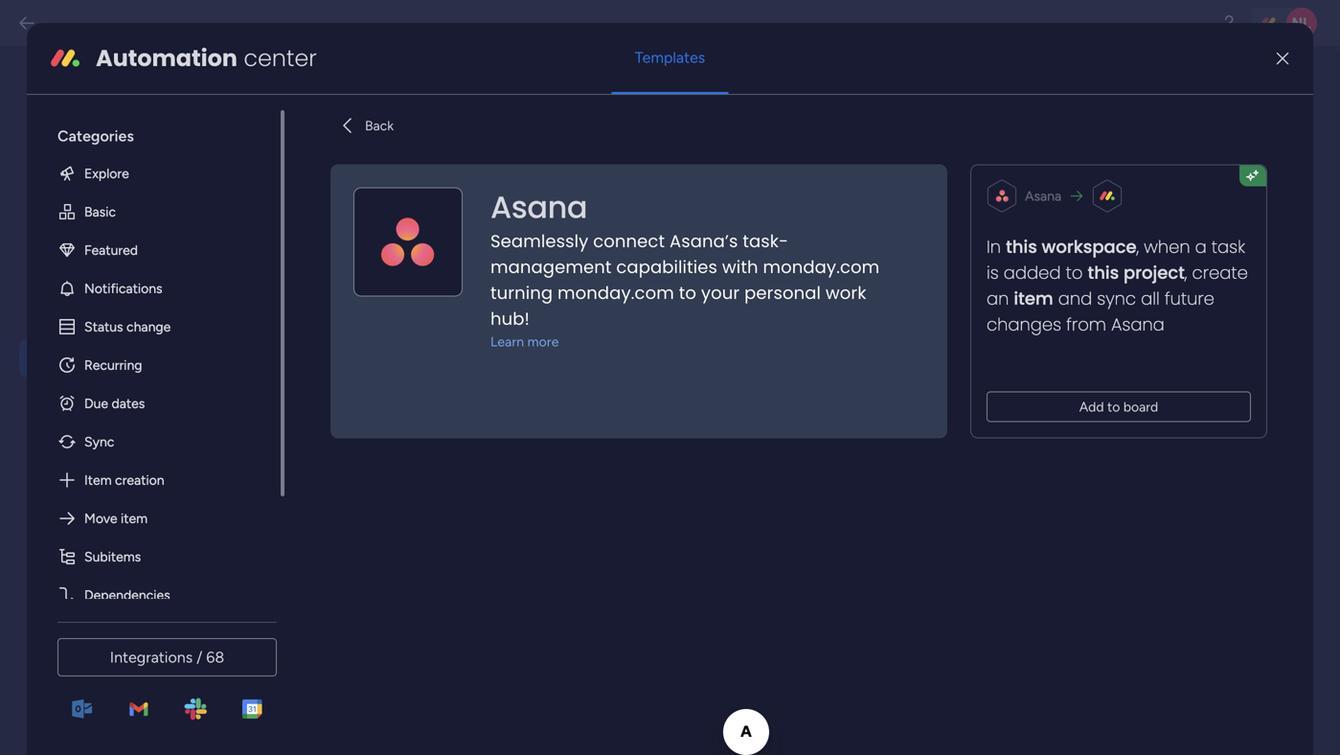 Task type: vqa. For each thing, say whether or not it's contained in the screenshot.
BARB.DWYER@GMAIL.COM image
no



Task type: locate. For each thing, give the bounding box(es) containing it.
v2
[[356, 87, 378, 112]]

account
[[119, 643, 182, 664]]

api inside the api documentation can be found at developers.monday.com
[[403, 262, 425, 279]]

tidy up button
[[19, 466, 241, 504]]

categories list box
[[42, 110, 285, 614]]

dates
[[112, 395, 145, 411]]

capabilities inside the monday app api gives you powerful capabilities in order to enhance your monday app experience. it's very important to keep your api token secure.
[[376, 384, 448, 402]]

this up added
[[1006, 235, 1038, 259]]

token
[[383, 87, 439, 112]]

cross account copier
[[71, 643, 182, 689]]

api right new
[[380, 204, 399, 219]]

api down 'status'
[[72, 348, 98, 368]]

1 vertical spatial learn more link
[[491, 332, 897, 351]]

learn more link down administration
[[34, 121, 241, 142]]

item
[[1014, 286, 1054, 311], [121, 510, 148, 526]]

the monday app api gives you powerful capabilities in order to enhance your monday app experience. it's very important to keep your api token secure.
[[376, 363, 682, 445]]

1 horizontal spatial in
[[987, 235, 1001, 259]]

0 vertical spatial personal
[[481, 204, 529, 219]]

change
[[127, 318, 171, 335]]

and
[[1059, 286, 1093, 311]]

1 horizontal spatial learn more link
[[491, 332, 897, 351]]

0 vertical spatial learn more link
[[34, 121, 241, 142]]

are
[[434, 204, 452, 219]]

featured
[[84, 242, 138, 258]]

0 vertical spatial your
[[701, 281, 740, 305]]

monday up in
[[403, 363, 455, 380]]

api
[[318, 87, 350, 112], [380, 204, 399, 219], [532, 204, 551, 219], [403, 262, 425, 279], [72, 348, 98, 368], [486, 363, 508, 380], [376, 427, 398, 445]]

in the new api there are only personal api tokens
[[318, 204, 591, 219]]

important
[[534, 406, 598, 423]]

asana up in this workspace on the right of the page
[[1025, 188, 1062, 204]]

monday.com down at
[[558, 281, 674, 305]]

1 vertical spatial your
[[580, 384, 609, 402]]

apps button
[[19, 551, 241, 588]]

2 the from the top
[[376, 363, 399, 380]]

1 horizontal spatial ,
[[1185, 260, 1188, 285]]

new
[[353, 204, 376, 219]]

your
[[701, 281, 740, 305], [580, 384, 609, 402], [653, 406, 682, 423]]

your down with
[[701, 281, 740, 305]]

1 horizontal spatial monday
[[612, 384, 664, 402]]

at
[[619, 262, 631, 279]]

automation
[[96, 42, 238, 74]]

0 horizontal spatial capabilities
[[376, 384, 448, 402]]

1 the from the top
[[376, 262, 399, 279]]

1 horizontal spatial asana
[[1025, 188, 1062, 204]]

more up gives
[[528, 333, 559, 350]]

0 vertical spatial learn
[[34, 123, 69, 140]]

learn down the automation  center image
[[34, 123, 69, 140]]

to up and on the right top of the page
[[1066, 260, 1083, 285]]

this up sync
[[1088, 260, 1120, 285]]

sync option
[[42, 422, 265, 461]]

in this workspace
[[987, 235, 1137, 259]]

, up this project
[[1137, 235, 1140, 259]]

due
[[84, 395, 108, 411]]

0 horizontal spatial your
[[580, 384, 609, 402]]

0 vertical spatial item
[[1014, 286, 1054, 311]]

, inside , create an
[[1185, 260, 1188, 285]]

0 horizontal spatial monday
[[403, 363, 455, 380]]

0 vertical spatial app
[[458, 363, 483, 380]]

1 vertical spatial learn
[[491, 333, 524, 350]]

learn inside asana seamlessly connect asana's task- management capabilities with monday.com turning monday.com to your personal work hub! learn more
[[491, 333, 524, 350]]

1 horizontal spatial personal
[[745, 281, 821, 305]]

the inside the api documentation can be found at developers.monday.com
[[376, 262, 399, 279]]

1 vertical spatial capabilities
[[376, 384, 448, 402]]

your for the
[[580, 384, 609, 402]]

0 horizontal spatial more
[[73, 123, 106, 140]]

api left v2
[[318, 87, 350, 112]]

capabilities up experience.
[[376, 384, 448, 402]]

task-
[[743, 229, 789, 253]]

permissions button
[[19, 593, 241, 630]]

connect
[[593, 229, 665, 253]]

1 vertical spatial this
[[1088, 260, 1120, 285]]

1 horizontal spatial item
[[1014, 286, 1054, 311]]

developers.monday.com link
[[376, 284, 532, 301]]

2 vertical spatial your
[[653, 406, 682, 423]]

app banner image asana image
[[378, 211, 439, 272]]

0 vertical spatial more
[[73, 123, 106, 140]]

capabilities down asana's
[[617, 255, 718, 279]]

learn more link for administration
[[34, 121, 241, 142]]

found
[[577, 262, 615, 279]]

1 horizontal spatial monday.com
[[763, 255, 880, 279]]

cross account copier button
[[19, 635, 241, 698]]

api up seamlessly
[[532, 204, 551, 219]]

with
[[722, 255, 759, 279]]

up
[[108, 474, 130, 495]]

order
[[467, 384, 501, 402]]

app up in
[[458, 363, 483, 380]]

to down asana's
[[679, 281, 697, 305]]

item
[[84, 472, 112, 488]]

learn down hub!
[[491, 333, 524, 350]]

0 horizontal spatial ,
[[1137, 235, 1140, 259]]

status change
[[84, 318, 171, 335]]

learn
[[34, 123, 69, 140], [491, 333, 524, 350]]

,
[[1137, 235, 1140, 259], [1185, 260, 1188, 285]]

keep
[[618, 406, 649, 423]]

content
[[72, 517, 135, 537]]

1 vertical spatial the
[[376, 363, 399, 380]]

personal down with
[[745, 281, 821, 305]]

2 horizontal spatial asana
[[1112, 312, 1165, 337]]

monday
[[403, 363, 455, 380], [612, 384, 664, 402]]

api up developers.monday.com
[[403, 262, 425, 279]]

in left the
[[318, 204, 328, 219]]

back button
[[331, 110, 402, 141]]

0 horizontal spatial item
[[121, 510, 148, 526]]

asana up seamlessly
[[491, 186, 587, 228]]

learn more link down with
[[491, 332, 897, 351]]

categories
[[57, 127, 134, 145]]

enhance
[[522, 384, 577, 402]]

security button
[[19, 298, 241, 335]]

dependencies option
[[42, 576, 265, 614]]

administration learn more
[[34, 81, 225, 140]]

your inside asana seamlessly connect asana's task- management capabilities with monday.com turning monday.com to your personal work hub! learn more
[[701, 281, 740, 305]]

the inside the monday app api gives you powerful capabilities in order to enhance your monday app experience. it's very important to keep your api token secure.
[[376, 363, 399, 380]]

move item option
[[42, 499, 265, 537]]

0 horizontal spatial monday.com
[[558, 281, 674, 305]]

0 vertical spatial monday
[[403, 363, 455, 380]]

your right keep
[[653, 406, 682, 423]]

1 horizontal spatial learn
[[491, 333, 524, 350]]

1 vertical spatial ,
[[1185, 260, 1188, 285]]

explore option
[[42, 154, 265, 192]]

personal right only
[[481, 204, 529, 219]]

1 vertical spatial item
[[121, 510, 148, 526]]

the
[[376, 262, 399, 279], [376, 363, 399, 380]]

capabilities
[[617, 255, 718, 279], [376, 384, 448, 402]]

1 horizontal spatial capabilities
[[617, 255, 718, 279]]

asana inside asana seamlessly connect asana's task- management capabilities with monday.com turning monday.com to your personal work hub! learn more
[[491, 186, 587, 228]]

notifications option
[[42, 269, 265, 307]]

categories heading
[[42, 110, 265, 154]]

directory
[[140, 517, 208, 537]]

to right 'add'
[[1108, 398, 1121, 415]]

due dates
[[84, 395, 145, 411]]

0 horizontal spatial learn more link
[[34, 121, 241, 142]]

sync
[[84, 433, 114, 450]]

content directory button
[[19, 508, 241, 546]]

subitems option
[[42, 537, 265, 576]]

in
[[452, 384, 463, 402]]

0 horizontal spatial this
[[1006, 235, 1038, 259]]

an
[[987, 286, 1009, 311]]

, for create
[[1185, 260, 1188, 285]]

users button
[[19, 255, 241, 293]]

in up is
[[987, 235, 1001, 259]]

0 vertical spatial ,
[[1137, 235, 1140, 259]]

learn more link
[[34, 121, 241, 142], [491, 332, 897, 351]]

0 horizontal spatial in
[[318, 204, 328, 219]]

0 horizontal spatial learn
[[34, 123, 69, 140]]

users
[[72, 264, 115, 284]]

very
[[503, 406, 531, 423]]

powerful
[[576, 363, 633, 380]]

0 vertical spatial capabilities
[[617, 255, 718, 279]]

0 horizontal spatial app
[[376, 406, 400, 423]]

0 horizontal spatial asana
[[491, 186, 587, 228]]

1 vertical spatial in
[[987, 235, 1001, 259]]

1 vertical spatial personal
[[745, 281, 821, 305]]

, up future
[[1185, 260, 1188, 285]]

future
[[1165, 286, 1215, 311]]

0 vertical spatial in
[[318, 204, 328, 219]]

monday.com up work
[[763, 255, 880, 279]]

this project
[[1088, 260, 1185, 285]]

app left experience.
[[376, 406, 400, 423]]

more up explore
[[73, 123, 106, 140]]

, when a task is added to
[[987, 235, 1246, 285]]

1 horizontal spatial more
[[528, 333, 559, 350]]

item inside option
[[121, 510, 148, 526]]

add to board button
[[987, 391, 1252, 422]]

personal
[[481, 204, 529, 219], [745, 281, 821, 305]]

creation
[[115, 472, 164, 488]]

more
[[73, 123, 106, 140], [528, 333, 559, 350]]

seamlessly
[[491, 229, 589, 253]]

monday.com
[[763, 255, 880, 279], [558, 281, 674, 305]]

learn inside 'administration learn more'
[[34, 123, 69, 140]]

dapulse info image
[[337, 260, 356, 289]]

capabilities inside asana seamlessly connect asana's task- management capabilities with monday.com turning monday.com to your personal work hub! learn more
[[617, 255, 718, 279]]

1 vertical spatial more
[[528, 333, 559, 350]]

0 vertical spatial the
[[376, 262, 399, 279]]

asana seamlessly connect asana's task- management capabilities with monday.com turning monday.com to your personal work hub! learn more
[[491, 186, 880, 350]]

the for the api documentation can be found at developers.monday.com
[[376, 262, 399, 279]]

notifications
[[84, 280, 162, 296]]

status
[[84, 318, 123, 335]]

2 horizontal spatial your
[[701, 281, 740, 305]]

your down powerful
[[580, 384, 609, 402]]

asana down all
[[1112, 312, 1165, 337]]

monday up keep
[[612, 384, 664, 402]]

api left token
[[376, 427, 398, 445]]

, inside , when a task is added to
[[1137, 235, 1140, 259]]

asana
[[491, 186, 587, 228], [1025, 188, 1062, 204], [1112, 312, 1165, 337]]



Task type: describe. For each thing, give the bounding box(es) containing it.
automation  center image
[[50, 43, 80, 74]]

asana inside and sync all future changes from asana
[[1112, 312, 1165, 337]]

board
[[1124, 398, 1159, 415]]

the
[[332, 204, 350, 219]]

can
[[531, 262, 554, 279]]

add
[[1080, 398, 1104, 415]]

1 horizontal spatial your
[[653, 406, 682, 423]]

and sync all future changes from asana
[[987, 286, 1215, 337]]

hub!
[[491, 306, 530, 331]]

workspace
[[1042, 235, 1137, 259]]

move item
[[84, 510, 148, 526]]

general
[[72, 179, 131, 200]]

1 vertical spatial monday.com
[[558, 281, 674, 305]]

0 vertical spatial monday.com
[[763, 255, 880, 279]]

move
[[84, 510, 117, 526]]

recurring option
[[42, 346, 265, 384]]

api button
[[19, 340, 241, 377]]

more inside 'administration learn more'
[[73, 123, 106, 140]]

added
[[1004, 260, 1061, 285]]

in for in this workspace
[[987, 235, 1001, 259]]

is
[[987, 260, 999, 285]]

content directory
[[72, 517, 208, 537]]

integrations
[[110, 648, 193, 666]]

1 horizontal spatial this
[[1088, 260, 1120, 285]]

usage
[[72, 432, 120, 453]]

integrations / 68
[[110, 648, 224, 666]]

there
[[402, 204, 431, 219]]

permissions
[[72, 601, 162, 621]]

help image
[[1220, 13, 1239, 33]]

more inside asana seamlessly connect asana's task- management capabilities with monday.com turning monday.com to your personal work hub! learn more
[[528, 333, 559, 350]]

to inside asana seamlessly connect asana's task- management capabilities with monday.com turning monday.com to your personal work hub! learn more
[[679, 281, 697, 305]]

add to board
[[1080, 398, 1159, 415]]

back
[[365, 117, 394, 133]]

noah lott image
[[1287, 8, 1318, 38]]

to inside button
[[1108, 398, 1121, 415]]

experience.
[[404, 406, 477, 423]]

turning
[[491, 281, 553, 305]]

center
[[244, 42, 317, 74]]

create
[[1193, 260, 1249, 285]]

explore
[[84, 165, 129, 181]]

stats
[[124, 432, 162, 453]]

security
[[72, 306, 135, 326]]

1 horizontal spatial app
[[458, 363, 483, 380]]

due dates option
[[42, 384, 265, 422]]

68
[[206, 648, 224, 666]]

to left keep
[[601, 406, 615, 423]]

token
[[401, 427, 438, 445]]

management
[[491, 255, 612, 279]]

all
[[1141, 286, 1160, 311]]

0 vertical spatial this
[[1006, 235, 1038, 259]]

usage stats
[[72, 432, 162, 453]]

work
[[826, 281, 867, 305]]

when
[[1144, 235, 1191, 259]]

apps
[[72, 559, 112, 579]]

personal inside asana seamlessly connect asana's task- management capabilities with monday.com turning monday.com to your personal work hub! learn more
[[745, 281, 821, 305]]

tidy
[[72, 474, 104, 495]]

item creation
[[84, 472, 164, 488]]

in for in the new api there are only personal api tokens
[[318, 204, 328, 219]]

project
[[1124, 260, 1185, 285]]

usage stats button
[[19, 424, 241, 461]]

integrations / 68 button
[[57, 638, 277, 677]]

gives
[[512, 363, 545, 380]]

dependencies
[[84, 587, 170, 603]]

api inside button
[[72, 348, 98, 368]]

asana for asana seamlessly connect asana's task- management capabilities with monday.com turning monday.com to your personal work hub! learn more
[[491, 186, 587, 228]]

task
[[1212, 235, 1246, 259]]

, for when
[[1137, 235, 1140, 259]]

sync
[[1097, 286, 1137, 311]]

your for asana
[[701, 281, 740, 305]]

asana for asana
[[1025, 188, 1062, 204]]

billing
[[72, 390, 117, 411]]

subitems
[[84, 548, 141, 565]]

to up "very"
[[504, 384, 518, 402]]

billing button
[[19, 382, 241, 419]]

0 horizontal spatial personal
[[481, 204, 529, 219]]

learn more link for seamlessly connect asana's task- management capabilities with monday.com turning monday.com to your personal work hub!
[[491, 332, 897, 351]]

documentation
[[428, 262, 527, 279]]

back to workspace image
[[17, 13, 36, 33]]

you
[[549, 363, 573, 380]]

the api documentation can be found at developers.monday.com
[[376, 262, 631, 301]]

basic
[[84, 203, 116, 220]]

basic option
[[42, 192, 265, 231]]

api v2 token
[[318, 87, 439, 112]]

api up order
[[486, 363, 508, 380]]

recurring
[[84, 357, 142, 373]]

copier
[[71, 669, 119, 689]]

featured option
[[42, 231, 265, 269]]

cross
[[71, 643, 115, 664]]

customization
[[72, 221, 183, 242]]

only
[[455, 204, 478, 219]]

item creation option
[[42, 461, 265, 499]]

1 vertical spatial monday
[[612, 384, 664, 402]]

automation center
[[96, 42, 317, 74]]

to inside , when a task is added to
[[1066, 260, 1083, 285]]

status change option
[[42, 307, 265, 346]]

asana's
[[670, 229, 738, 253]]

tokens
[[554, 204, 591, 219]]

1 vertical spatial app
[[376, 406, 400, 423]]

a
[[1196, 235, 1207, 259]]

secure.
[[441, 427, 487, 445]]

changes
[[987, 312, 1062, 337]]

the for the monday app api gives you powerful capabilities in order to enhance your monday app experience. it's very important to keep your api token secure.
[[376, 363, 399, 380]]

general button
[[19, 171, 241, 208]]

be
[[557, 262, 573, 279]]



